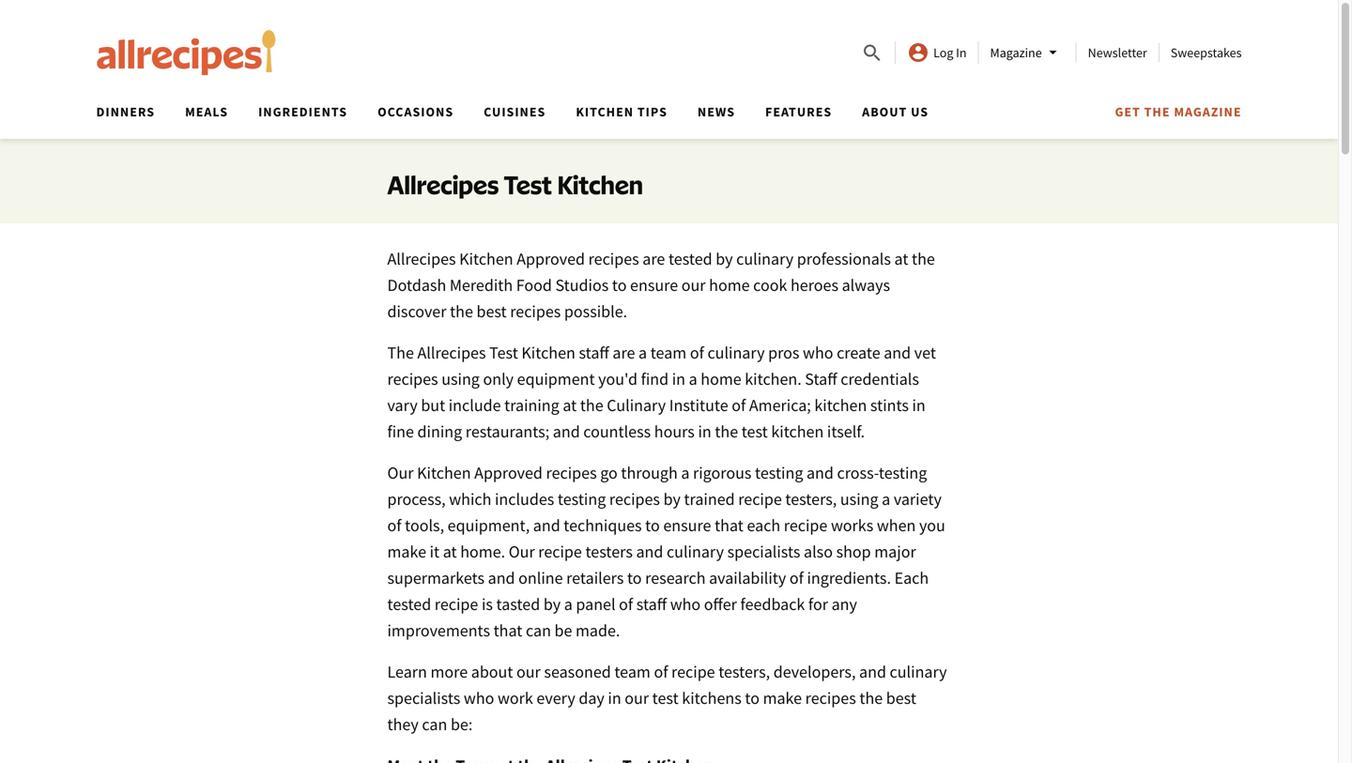 Task type: vqa. For each thing, say whether or not it's contained in the screenshot.
top best
yes



Task type: describe. For each thing, give the bounding box(es) containing it.
magazine
[[1175, 103, 1242, 120]]

allrecipes inside the allrecipes test kitchen staff are a team of culinary pros who create and vet recipes using only equipment you'd find in a home kitchen. staff credentials vary but include training at the culinary institute of america; kitchen stints in fine dining restaurants; and countless hours in the test kitchen itself.
[[418, 342, 486, 364]]

features
[[766, 103, 833, 120]]

the
[[388, 342, 414, 364]]

testers, inside "our kitchen approved recipes go through a rigorous testing and cross-testing process, which includes testing recipes by trained recipe testers, using a variety of tools, equipment, and techniques to ensure that each recipe works when you make it at home. our recipe testers and culinary specialists also shop major supermarkets and online retailers to research availability of ingredients. each tested recipe is tasted by a panel of staff who offer feedback for any improvements that can be made."
[[786, 489, 837, 510]]

ingredients. each
[[807, 568, 929, 589]]

who inside learn more about our seasoned team of recipe testers, developers, and culinary specialists who work every day in our test kitchens to make recipes the best they can be:
[[464, 688, 495, 709]]

recipe up online on the left of page
[[539, 542, 582, 563]]

dinners link
[[96, 103, 155, 120]]

staff inside "our kitchen approved recipes go through a rigorous testing and cross-testing process, which includes testing recipes by trained recipe testers, using a variety of tools, equipment, and techniques to ensure that each recipe works when you make it at home. our recipe testers and culinary specialists also shop major supermarkets and online retailers to research availability of ingredients. each tested recipe is tasted by a panel of staff who offer feedback for any improvements that can be made."
[[637, 594, 667, 615]]

make inside learn more about our seasoned team of recipe testers, developers, and culinary specialists who work every day in our test kitchens to make recipes the best they can be:
[[763, 688, 802, 709]]

the inside learn more about our seasoned team of recipe testers, developers, and culinary specialists who work every day in our test kitchens to make recipes the best they can be:
[[860, 688, 883, 709]]

always
[[842, 275, 891, 296]]

online
[[519, 568, 563, 589]]

allrecipes kitchen approved recipes are tested by culinary professionals at the dotdash meredith food studios to ensure our home cook heroes always discover the best recipes possible.
[[388, 248, 936, 322]]

0 vertical spatial kitchen
[[815, 395, 867, 416]]

occasions link
[[378, 103, 454, 120]]

team inside the allrecipes test kitchen staff are a team of culinary pros who create and vet recipes using only equipment you'd find in a home kitchen. staff credentials vary but include training at the culinary institute of america; kitchen stints in fine dining restaurants; and countless hours in the test kitchen itself.
[[651, 342, 687, 364]]

test inside the allrecipes test kitchen staff are a team of culinary pros who create and vet recipes using only equipment you'd find in a home kitchen. staff credentials vary but include training at the culinary institute of america; kitchen stints in fine dining restaurants; and countless hours in the test kitchen itself.
[[742, 421, 768, 443]]

caret_down image
[[1043, 41, 1065, 64]]

go
[[601, 463, 618, 484]]

are inside allrecipes kitchen approved recipes are tested by culinary professionals at the dotdash meredith food studios to ensure our home cook heroes always discover the best recipes possible.
[[643, 248, 665, 270]]

kitchen inside allrecipes kitchen approved recipes are tested by culinary professionals at the dotdash meredith food studios to ensure our home cook heroes always discover the best recipes possible.
[[460, 248, 514, 270]]

any
[[832, 594, 858, 615]]

tasted
[[497, 594, 540, 615]]

get the magazine link
[[1116, 103, 1242, 120]]

in down institute on the bottom of page
[[698, 421, 712, 443]]

fine
[[388, 421, 414, 443]]

about us link
[[863, 103, 929, 120]]

culinary
[[607, 395, 666, 416]]

recipes inside the allrecipes test kitchen staff are a team of culinary pros who create and vet recipes using only equipment you'd find in a home kitchen. staff credentials vary but include training at the culinary institute of america; kitchen stints in fine dining restaurants; and countless hours in the test kitchen itself.
[[388, 369, 438, 390]]

approved for includes
[[475, 463, 543, 484]]

they
[[388, 714, 419, 736]]

and down training
[[553, 421, 580, 443]]

account image
[[908, 41, 930, 64]]

cuisines
[[484, 103, 546, 120]]

process,
[[388, 489, 446, 510]]

include
[[449, 395, 501, 416]]

credentials
[[841, 369, 920, 390]]

supermarkets
[[388, 568, 485, 589]]

using inside "our kitchen approved recipes go through a rigorous testing and cross-testing process, which includes testing recipes by trained recipe testers, using a variety of tools, equipment, and techniques to ensure that each recipe works when you make it at home. our recipe testers and culinary specialists also shop major supermarkets and online retailers to research availability of ingredients. each tested recipe is tasted by a panel of staff who offer feedback for any improvements that can be made."
[[841, 489, 879, 510]]

pros
[[769, 342, 800, 364]]

best inside learn more about our seasoned team of recipe testers, developers, and culinary specialists who work every day in our test kitchens to make recipes the best they can be:
[[887, 688, 917, 709]]

but
[[421, 395, 445, 416]]

culinary inside allrecipes kitchen approved recipes are tested by culinary professionals at the dotdash meredith food studios to ensure our home cook heroes always discover the best recipes possible.
[[737, 248, 794, 270]]

find
[[641, 369, 669, 390]]

and inside learn more about our seasoned team of recipe testers, developers, and culinary specialists who work every day in our test kitchens to make recipes the best they can be:
[[860, 662, 887, 683]]

kitchen inside "our kitchen approved recipes go through a rigorous testing and cross-testing process, which includes testing recipes by trained recipe testers, using a variety of tools, equipment, and techniques to ensure that each recipe works when you make it at home. our recipe testers and culinary specialists also shop major supermarkets and online retailers to research availability of ingredients. each tested recipe is tasted by a panel of staff who offer feedback for any improvements that can be made."
[[417, 463, 471, 484]]

search image
[[862, 42, 884, 65]]

tools,
[[405, 515, 444, 536]]

sweepstakes
[[1171, 44, 1242, 61]]

recipe inside learn more about our seasoned team of recipe testers, developers, and culinary specialists who work every day in our test kitchens to make recipes the best they can be:
[[672, 662, 716, 683]]

every
[[537, 688, 576, 709]]

0 horizontal spatial that
[[494, 621, 523, 642]]

home inside the allrecipes test kitchen staff are a team of culinary pros who create and vet recipes using only equipment you'd find in a home kitchen. staff credentials vary but include training at the culinary institute of america; kitchen stints in fine dining restaurants; and countless hours in the test kitchen itself.
[[701, 369, 742, 390]]

trained
[[684, 489, 735, 510]]

team inside learn more about our seasoned team of recipe testers, developers, and culinary specialists who work every day in our test kitchens to make recipes the best they can be:
[[615, 662, 651, 683]]

ingredients
[[258, 103, 348, 120]]

only
[[483, 369, 514, 390]]

meredith
[[450, 275, 513, 296]]

through
[[621, 463, 678, 484]]

institute
[[670, 395, 729, 416]]

1 vertical spatial kitchen
[[772, 421, 824, 443]]

specialists inside "our kitchen approved recipes go through a rigorous testing and cross-testing process, which includes testing recipes by trained recipe testers, using a variety of tools, equipment, and techniques to ensure that each recipe works when you make it at home. our recipe testers and culinary specialists also shop major supermarkets and online retailers to research availability of ingredients. each tested recipe is tasted by a panel of staff who offer feedback for any improvements that can be made."
[[728, 542, 801, 563]]

also
[[804, 542, 833, 563]]

log in
[[934, 44, 967, 61]]

0 horizontal spatial our
[[517, 662, 541, 683]]

and up research
[[636, 542, 664, 563]]

work
[[498, 688, 533, 709]]

magazine button
[[991, 41, 1065, 64]]

0 vertical spatial that
[[715, 515, 744, 536]]

rigorous
[[693, 463, 752, 484]]

learn more about our seasoned team of recipe testers, developers, and culinary specialists who work every day in our test kitchens to make recipes the best they can be:
[[388, 662, 948, 736]]

tested inside allrecipes kitchen approved recipes are tested by culinary professionals at the dotdash meredith food studios to ensure our home cook heroes always discover the best recipes possible.
[[669, 248, 713, 270]]

recipes inside learn more about our seasoned team of recipe testers, developers, and culinary specialists who work every day in our test kitchens to make recipes the best they can be:
[[806, 688, 857, 709]]

meals link
[[185, 103, 228, 120]]

0 horizontal spatial testing
[[558, 489, 606, 510]]

includes
[[495, 489, 555, 510]]

techniques
[[564, 515, 642, 536]]

equipment,
[[448, 515, 530, 536]]

using inside the allrecipes test kitchen staff are a team of culinary pros who create and vet recipes using only equipment you'd find in a home kitchen. staff credentials vary but include training at the culinary institute of america; kitchen stints in fine dining restaurants; and countless hours in the test kitchen itself.
[[442, 369, 480, 390]]

about us
[[863, 103, 929, 120]]

news
[[698, 103, 736, 120]]

test inside learn more about our seasoned team of recipe testers, developers, and culinary specialists who work every day in our test kitchens to make recipes the best they can be:
[[653, 688, 679, 709]]

navigation containing dinners
[[81, 98, 1242, 139]]

kitchen down the kitchen tips
[[557, 169, 644, 201]]

each
[[747, 515, 781, 536]]

allrecipes for allrecipes test kitchen
[[388, 169, 499, 201]]

kitchen left tips
[[576, 103, 634, 120]]

restaurants;
[[466, 421, 550, 443]]

kitchen inside the allrecipes test kitchen staff are a team of culinary pros who create and vet recipes using only equipment you'd find in a home kitchen. staff credentials vary but include training at the culinary institute of america; kitchen stints in fine dining restaurants; and countless hours in the test kitchen itself.
[[522, 342, 576, 364]]

occasions
[[378, 103, 454, 120]]

availability
[[709, 568, 787, 589]]

offer
[[704, 594, 737, 615]]

us
[[911, 103, 929, 120]]

major
[[875, 542, 917, 563]]

to down testers
[[628, 568, 642, 589]]

home inside allrecipes kitchen approved recipes are tested by culinary professionals at the dotdash meredith food studios to ensure our home cook heroes always discover the best recipes possible.
[[709, 275, 750, 296]]

of right panel
[[619, 594, 633, 615]]

kitchen tips link
[[576, 103, 668, 120]]

cook
[[754, 275, 788, 296]]

recipe up also
[[784, 515, 828, 536]]

be:
[[451, 714, 473, 736]]

cuisines link
[[484, 103, 546, 120]]

a up the trained in the right of the page
[[681, 463, 690, 484]]

our kitchen approved recipes go through a rigorous testing and cross-testing process, which includes testing recipes by trained recipe testers, using a variety of tools, equipment, and techniques to ensure that each recipe works when you make it at home. our recipe testers and culinary specialists also shop major supermarkets and online retailers to research availability of ingredients. each tested recipe is tasted by a panel of staff who offer feedback for any improvements that can be made.
[[388, 463, 946, 642]]

equipment
[[517, 369, 595, 390]]

0 vertical spatial test
[[504, 169, 552, 201]]

allrecipes test kitchen
[[388, 169, 644, 201]]

of left tools,
[[388, 515, 402, 536]]

made.
[[576, 621, 620, 642]]

recipes down food on the top of the page
[[510, 301, 561, 322]]

retailers
[[567, 568, 624, 589]]

to inside learn more about our seasoned team of recipe testers, developers, and culinary specialists who work every day in our test kitchens to make recipes the best they can be:
[[745, 688, 760, 709]]

a up "be"
[[564, 594, 573, 615]]

in
[[957, 44, 967, 61]]

to inside allrecipes kitchen approved recipes are tested by culinary professionals at the dotdash meredith food studios to ensure our home cook heroes always discover the best recipes possible.
[[612, 275, 627, 296]]

vary
[[388, 395, 418, 416]]

ingredients link
[[258, 103, 348, 120]]

day
[[579, 688, 605, 709]]

when
[[877, 515, 916, 536]]

can inside learn more about our seasoned team of recipe testers, developers, and culinary specialists who work every day in our test kitchens to make recipes the best they can be:
[[422, 714, 448, 736]]

panel
[[576, 594, 616, 615]]

to right techniques
[[646, 515, 660, 536]]

studios
[[556, 275, 609, 296]]

heroes
[[791, 275, 839, 296]]

culinary inside learn more about our seasoned team of recipe testers, developers, and culinary specialists who work every day in our test kitchens to make recipes the best they can be:
[[890, 662, 948, 683]]



Task type: locate. For each thing, give the bounding box(es) containing it.
0 vertical spatial test
[[742, 421, 768, 443]]

1 vertical spatial ensure
[[664, 515, 712, 536]]

tips
[[638, 103, 668, 120]]

kitchen up itself.
[[815, 395, 867, 416]]

1 vertical spatial test
[[490, 342, 518, 364]]

recipes down developers,
[[806, 688, 857, 709]]

1 horizontal spatial testers,
[[786, 489, 837, 510]]

kitchen up equipment
[[522, 342, 576, 364]]

get the magazine
[[1116, 103, 1242, 120]]

approved inside allrecipes kitchen approved recipes are tested by culinary professionals at the dotdash meredith food studios to ensure our home cook heroes always discover the best recipes possible.
[[517, 248, 585, 270]]

2 horizontal spatial at
[[895, 248, 909, 270]]

by
[[716, 248, 733, 270], [664, 489, 681, 510], [544, 594, 561, 615]]

the
[[1145, 103, 1171, 120]]

0 vertical spatial home
[[709, 275, 750, 296]]

who down research
[[671, 594, 701, 615]]

allrecipes for allrecipes kitchen approved recipes are tested by culinary professionals at the dotdash meredith food studios to ensure our home cook heroes always discover the best recipes possible.
[[388, 248, 456, 270]]

can inside "our kitchen approved recipes go through a rigorous testing and cross-testing process, which includes testing recipes by trained recipe testers, using a variety of tools, equipment, and techniques to ensure that each recipe works when you make it at home. our recipe testers and culinary specialists also shop major supermarkets and online retailers to research availability of ingredients. each tested recipe is tasted by a panel of staff who offer feedback for any improvements that can be made."
[[526, 621, 551, 642]]

0 vertical spatial using
[[442, 369, 480, 390]]

1 vertical spatial our
[[517, 662, 541, 683]]

who up staff
[[803, 342, 834, 364]]

1 vertical spatial staff
[[637, 594, 667, 615]]

in
[[672, 369, 686, 390], [913, 395, 926, 416], [698, 421, 712, 443], [608, 688, 622, 709]]

our up work
[[517, 662, 541, 683]]

1 horizontal spatial that
[[715, 515, 744, 536]]

be
[[555, 621, 573, 642]]

0 horizontal spatial staff
[[579, 342, 610, 364]]

of up feedback
[[790, 568, 804, 589]]

can left be:
[[422, 714, 448, 736]]

of
[[690, 342, 704, 364], [732, 395, 746, 416], [388, 515, 402, 536], [790, 568, 804, 589], [619, 594, 633, 615], [654, 662, 668, 683]]

ensure right studios
[[630, 275, 678, 296]]

who
[[803, 342, 834, 364], [671, 594, 701, 615], [464, 688, 495, 709]]

a
[[639, 342, 647, 364], [689, 369, 698, 390], [681, 463, 690, 484], [882, 489, 891, 510], [564, 594, 573, 615]]

test left kitchens
[[653, 688, 679, 709]]

culinary inside the allrecipes test kitchen staff are a team of culinary pros who create and vet recipes using only equipment you'd find in a home kitchen. staff credentials vary but include training at the culinary institute of america; kitchen stints in fine dining restaurants; and countless hours in the test kitchen itself.
[[708, 342, 765, 364]]

1 horizontal spatial test
[[742, 421, 768, 443]]

variety
[[894, 489, 942, 510]]

kitchen.
[[745, 369, 802, 390]]

1 horizontal spatial our
[[625, 688, 649, 709]]

1 horizontal spatial can
[[526, 621, 551, 642]]

culinary
[[737, 248, 794, 270], [708, 342, 765, 364], [667, 542, 724, 563], [890, 662, 948, 683]]

2 vertical spatial allrecipes
[[418, 342, 486, 364]]

1 horizontal spatial at
[[563, 395, 577, 416]]

who inside the allrecipes test kitchen staff are a team of culinary pros who create and vet recipes using only equipment you'd find in a home kitchen. staff credentials vary but include training at the culinary institute of america; kitchen stints in fine dining restaurants; and countless hours in the test kitchen itself.
[[803, 342, 834, 364]]

recipe
[[739, 489, 782, 510], [784, 515, 828, 536], [539, 542, 582, 563], [435, 594, 479, 615], [672, 662, 716, 683]]

in right day at the left of the page
[[608, 688, 622, 709]]

our up online on the left of page
[[509, 542, 535, 563]]

0 horizontal spatial specialists
[[388, 688, 461, 709]]

0 vertical spatial approved
[[517, 248, 585, 270]]

seasoned
[[544, 662, 611, 683]]

1 vertical spatial test
[[653, 688, 679, 709]]

who inside "our kitchen approved recipes go through a rigorous testing and cross-testing process, which includes testing recipes by trained recipe testers, using a variety of tools, equipment, and techniques to ensure that each recipe works when you make it at home. our recipe testers and culinary specialists also shop major supermarkets and online retailers to research availability of ingredients. each tested recipe is tasted by a panel of staff who offer feedback for any improvements that can be made."
[[671, 594, 701, 615]]

0 horizontal spatial by
[[544, 594, 561, 615]]

of up institute on the bottom of page
[[690, 342, 704, 364]]

meals
[[185, 103, 228, 120]]

america;
[[750, 395, 812, 416]]

improvements
[[388, 621, 490, 642]]

in right find
[[672, 369, 686, 390]]

at inside the allrecipes test kitchen staff are a team of culinary pros who create and vet recipes using only equipment you'd find in a home kitchen. staff credentials vary but include training at the culinary institute of america; kitchen stints in fine dining restaurants; and countless hours in the test kitchen itself.
[[563, 395, 577, 416]]

professionals
[[797, 248, 891, 270]]

make inside "our kitchen approved recipes go through a rigorous testing and cross-testing process, which includes testing recipes by trained recipe testers, using a variety of tools, equipment, and techniques to ensure that each recipe works when you make it at home. our recipe testers and culinary specialists also shop major supermarkets and online retailers to research availability of ingredients. each tested recipe is tasted by a panel of staff who offer feedback for any improvements that can be made."
[[388, 542, 427, 563]]

0 vertical spatial are
[[643, 248, 665, 270]]

specialists down each
[[728, 542, 801, 563]]

by inside allrecipes kitchen approved recipes are tested by culinary professionals at the dotdash meredith food studios to ensure our home cook heroes always discover the best recipes possible.
[[716, 248, 733, 270]]

specialists down learn
[[388, 688, 461, 709]]

staff inside the allrecipes test kitchen staff are a team of culinary pros who create and vet recipes using only equipment you'd find in a home kitchen. staff credentials vary but include training at the culinary institute of america; kitchen stints in fine dining restaurants; and countless hours in the test kitchen itself.
[[579, 342, 610, 364]]

our up 'process,'
[[388, 463, 414, 484]]

1 vertical spatial best
[[887, 688, 917, 709]]

training
[[505, 395, 560, 416]]

works
[[831, 515, 874, 536]]

test down cuisines
[[504, 169, 552, 201]]

1 vertical spatial our
[[509, 542, 535, 563]]

which
[[449, 489, 492, 510]]

0 vertical spatial our
[[388, 463, 414, 484]]

2 horizontal spatial testing
[[879, 463, 928, 484]]

0 horizontal spatial at
[[443, 542, 457, 563]]

testing up variety
[[879, 463, 928, 484]]

at down equipment
[[563, 395, 577, 416]]

hours
[[655, 421, 695, 443]]

ensure down the trained in the right of the page
[[664, 515, 712, 536]]

0 vertical spatial make
[[388, 542, 427, 563]]

1 vertical spatial that
[[494, 621, 523, 642]]

testing up each
[[755, 463, 804, 484]]

0 vertical spatial team
[[651, 342, 687, 364]]

log in link
[[908, 41, 967, 64]]

at right it at bottom left
[[443, 542, 457, 563]]

our left cook
[[682, 275, 706, 296]]

our
[[388, 463, 414, 484], [509, 542, 535, 563]]

1 horizontal spatial our
[[509, 542, 535, 563]]

a up when
[[882, 489, 891, 510]]

staff
[[805, 369, 838, 390]]

team
[[651, 342, 687, 364], [615, 662, 651, 683]]

cross-
[[838, 463, 879, 484]]

and down the includes
[[533, 515, 561, 536]]

dinners
[[96, 103, 155, 120]]

who down about
[[464, 688, 495, 709]]

specialists
[[728, 542, 801, 563], [388, 688, 461, 709]]

1 horizontal spatial are
[[643, 248, 665, 270]]

1 vertical spatial who
[[671, 594, 701, 615]]

a up find
[[639, 342, 647, 364]]

1 vertical spatial by
[[664, 489, 681, 510]]

at inside "our kitchen approved recipes go through a rigorous testing and cross-testing process, which includes testing recipes by trained recipe testers, using a variety of tools, equipment, and techniques to ensure that each recipe works when you make it at home. our recipe testers and culinary specialists also shop major supermarkets and online retailers to research availability of ingredients. each tested recipe is tasted by a panel of staff who offer feedback for any improvements that can be made."
[[443, 542, 457, 563]]

0 horizontal spatial using
[[442, 369, 480, 390]]

kitchen up "meredith"
[[460, 248, 514, 270]]

discover
[[388, 301, 447, 322]]

approved up food on the top of the page
[[517, 248, 585, 270]]

the
[[912, 248, 936, 270], [450, 301, 473, 322], [580, 395, 604, 416], [715, 421, 739, 443], [860, 688, 883, 709]]

news link
[[698, 103, 736, 120]]

1 horizontal spatial who
[[671, 594, 701, 615]]

can left "be"
[[526, 621, 551, 642]]

1 vertical spatial team
[[615, 662, 651, 683]]

culinary inside "our kitchen approved recipes go through a rigorous testing and cross-testing process, which includes testing recipes by trained recipe testers, using a variety of tools, equipment, and techniques to ensure that each recipe works when you make it at home. our recipe testers and culinary specialists also shop major supermarkets and online retailers to research availability of ingredients. each tested recipe is tasted by a panel of staff who offer feedback for any improvements that can be made."
[[667, 542, 724, 563]]

0 horizontal spatial test
[[653, 688, 679, 709]]

and
[[884, 342, 911, 364], [553, 421, 580, 443], [807, 463, 834, 484], [533, 515, 561, 536], [636, 542, 664, 563], [488, 568, 515, 589], [860, 662, 887, 683]]

and left cross-
[[807, 463, 834, 484]]

team up find
[[651, 342, 687, 364]]

2 vertical spatial by
[[544, 594, 561, 615]]

staff down research
[[637, 594, 667, 615]]

ensure inside allrecipes kitchen approved recipes are tested by culinary professionals at the dotdash meredith food studios to ensure our home cook heroes always discover the best recipes possible.
[[630, 275, 678, 296]]

0 vertical spatial can
[[526, 621, 551, 642]]

newsletter
[[1089, 44, 1148, 61]]

using up include
[[442, 369, 480, 390]]

testers, up kitchens
[[719, 662, 770, 683]]

approved inside "our kitchen approved recipes go through a rigorous testing and cross-testing process, which includes testing recipes by trained recipe testers, using a variety of tools, equipment, and techniques to ensure that each recipe works when you make it at home. our recipe testers and culinary specialists also shop major supermarkets and online retailers to research availability of ingredients. each tested recipe is tasted by a panel of staff who offer feedback for any improvements that can be made."
[[475, 463, 543, 484]]

0 horizontal spatial best
[[477, 301, 507, 322]]

allrecipes right the
[[418, 342, 486, 364]]

1 vertical spatial can
[[422, 714, 448, 736]]

1 horizontal spatial by
[[664, 489, 681, 510]]

make
[[388, 542, 427, 563], [763, 688, 802, 709]]

log
[[934, 44, 954, 61]]

food
[[516, 275, 552, 296]]

for
[[809, 594, 829, 615]]

0 horizontal spatial make
[[388, 542, 427, 563]]

our inside allrecipes kitchen approved recipes are tested by culinary professionals at the dotdash meredith food studios to ensure our home cook heroes always discover the best recipes possible.
[[682, 275, 706, 296]]

make left it at bottom left
[[388, 542, 427, 563]]

sweepstakes link
[[1171, 44, 1242, 61]]

1 vertical spatial approved
[[475, 463, 543, 484]]

kitchen tips
[[576, 103, 668, 120]]

1 vertical spatial using
[[841, 489, 879, 510]]

learn
[[388, 662, 427, 683]]

0 horizontal spatial our
[[388, 463, 414, 484]]

0 vertical spatial at
[[895, 248, 909, 270]]

test down america;
[[742, 421, 768, 443]]

0 vertical spatial staff
[[579, 342, 610, 364]]

allrecipes up "dotdash"
[[388, 248, 456, 270]]

1 horizontal spatial best
[[887, 688, 917, 709]]

create
[[837, 342, 881, 364]]

you
[[920, 515, 946, 536]]

0 horizontal spatial who
[[464, 688, 495, 709]]

feedback
[[741, 594, 805, 615]]

0 vertical spatial testers,
[[786, 489, 837, 510]]

specialists inside learn more about our seasoned team of recipe testers, developers, and culinary specialists who work every day in our test kitchens to make recipes the best they can be:
[[388, 688, 461, 709]]

home up institute on the bottom of page
[[701, 369, 742, 390]]

1 horizontal spatial specialists
[[728, 542, 801, 563]]

testers, inside learn more about our seasoned team of recipe testers, developers, and culinary specialists who work every day in our test kitchens to make recipes the best they can be:
[[719, 662, 770, 683]]

testers,
[[786, 489, 837, 510], [719, 662, 770, 683]]

stints
[[871, 395, 909, 416]]

to right kitchens
[[745, 688, 760, 709]]

0 vertical spatial our
[[682, 275, 706, 296]]

of right seasoned
[[654, 662, 668, 683]]

test
[[742, 421, 768, 443], [653, 688, 679, 709]]

0 vertical spatial best
[[477, 301, 507, 322]]

0 horizontal spatial testers,
[[719, 662, 770, 683]]

1 horizontal spatial make
[[763, 688, 802, 709]]

1 vertical spatial testers,
[[719, 662, 770, 683]]

test
[[504, 169, 552, 201], [490, 342, 518, 364]]

0 vertical spatial specialists
[[728, 542, 801, 563]]

recipes up studios
[[589, 248, 640, 270]]

2 horizontal spatial by
[[716, 248, 733, 270]]

best inside allrecipes kitchen approved recipes are tested by culinary professionals at the dotdash meredith food studios to ensure our home cook heroes always discover the best recipes possible.
[[477, 301, 507, 322]]

allrecipes down occasions
[[388, 169, 499, 201]]

it
[[430, 542, 440, 563]]

recipe up kitchens
[[672, 662, 716, 683]]

are inside the allrecipes test kitchen staff are a team of culinary pros who create and vet recipes using only equipment you'd find in a home kitchen. staff credentials vary but include training at the culinary institute of america; kitchen stints in fine dining restaurants; and countless hours in the test kitchen itself.
[[613, 342, 636, 364]]

in right stints
[[913, 395, 926, 416]]

ensure inside "our kitchen approved recipes go through a rigorous testing and cross-testing process, which includes testing recipes by trained recipe testers, using a variety of tools, equipment, and techniques to ensure that each recipe works when you make it at home. our recipe testers and culinary specialists also shop major supermarkets and online retailers to research availability of ingredients. each tested recipe is tasted by a panel of staff who offer feedback for any improvements that can be made."
[[664, 515, 712, 536]]

0 vertical spatial tested
[[669, 248, 713, 270]]

using
[[442, 369, 480, 390], [841, 489, 879, 510]]

1 vertical spatial tested
[[388, 594, 431, 615]]

ensure
[[630, 275, 678, 296], [664, 515, 712, 536]]

about
[[471, 662, 513, 683]]

testers, up works
[[786, 489, 837, 510]]

at right 'professionals'
[[895, 248, 909, 270]]

0 vertical spatial allrecipes
[[388, 169, 499, 201]]

countless
[[584, 421, 651, 443]]

0 vertical spatial ensure
[[630, 275, 678, 296]]

itself.
[[828, 421, 865, 443]]

of inside learn more about our seasoned team of recipe testers, developers, and culinary specialists who work every day in our test kitchens to make recipes the best they can be:
[[654, 662, 668, 683]]

0 horizontal spatial are
[[613, 342, 636, 364]]

testing up techniques
[[558, 489, 606, 510]]

0 horizontal spatial can
[[422, 714, 448, 736]]

1 vertical spatial specialists
[[388, 688, 461, 709]]

1 vertical spatial home
[[701, 369, 742, 390]]

1 vertical spatial make
[[763, 688, 802, 709]]

of right institute on the bottom of page
[[732, 395, 746, 416]]

0 vertical spatial who
[[803, 342, 834, 364]]

kitchen up which at the bottom left
[[417, 463, 471, 484]]

research
[[646, 568, 706, 589]]

can
[[526, 621, 551, 642], [422, 714, 448, 736]]

home left cook
[[709, 275, 750, 296]]

test inside the allrecipes test kitchen staff are a team of culinary pros who create and vet recipes using only equipment you'd find in a home kitchen. staff credentials vary but include training at the culinary institute of america; kitchen stints in fine dining restaurants; and countless hours in the test kitchen itself.
[[490, 342, 518, 364]]

approved for studios
[[517, 248, 585, 270]]

possible.
[[565, 301, 628, 322]]

in inside learn more about our seasoned team of recipe testers, developers, and culinary specialists who work every day in our test kitchens to make recipes the best they can be:
[[608, 688, 622, 709]]

team down made.
[[615, 662, 651, 683]]

a up institute on the bottom of page
[[689, 369, 698, 390]]

banner
[[0, 0, 1339, 139]]

1 horizontal spatial using
[[841, 489, 879, 510]]

recipes up vary at the bottom of the page
[[388, 369, 438, 390]]

testing
[[755, 463, 804, 484], [879, 463, 928, 484], [558, 489, 606, 510]]

0 vertical spatial by
[[716, 248, 733, 270]]

tested inside "our kitchen approved recipes go through a rigorous testing and cross-testing process, which includes testing recipes by trained recipe testers, using a variety of tools, equipment, and techniques to ensure that each recipe works when you make it at home. our recipe testers and culinary specialists also shop major supermarkets and online retailers to research availability of ingredients. each tested recipe is tasted by a panel of staff who offer feedback for any improvements that can be made."
[[388, 594, 431, 615]]

recipes down through
[[610, 489, 660, 510]]

kitchen down america;
[[772, 421, 824, 443]]

our right day at the left of the page
[[625, 688, 649, 709]]

and right developers,
[[860, 662, 887, 683]]

is
[[482, 594, 493, 615]]

banner containing log in
[[0, 0, 1339, 139]]

the allrecipes test kitchen staff are a team of culinary pros who create and vet recipes using only equipment you'd find in a home kitchen. staff credentials vary but include training at the culinary institute of america; kitchen stints in fine dining restaurants; and countless hours in the test kitchen itself.
[[388, 342, 937, 443]]

1 horizontal spatial staff
[[637, 594, 667, 615]]

recipe left is
[[435, 594, 479, 615]]

navigation
[[81, 98, 1242, 139]]

test up only
[[490, 342, 518, 364]]

magazine
[[991, 44, 1043, 61]]

2 horizontal spatial who
[[803, 342, 834, 364]]

to up possible.
[[612, 275, 627, 296]]

using down cross-
[[841, 489, 879, 510]]

make down developers,
[[763, 688, 802, 709]]

1 horizontal spatial tested
[[669, 248, 713, 270]]

and up is
[[488, 568, 515, 589]]

testers
[[586, 542, 633, 563]]

recipes left go
[[546, 463, 597, 484]]

1 horizontal spatial testing
[[755, 463, 804, 484]]

recipe up each
[[739, 489, 782, 510]]

newsletter button
[[1089, 44, 1148, 61]]

vet
[[915, 342, 937, 364]]

you'd
[[599, 369, 638, 390]]

1 vertical spatial allrecipes
[[388, 248, 456, 270]]

home
[[709, 275, 750, 296], [701, 369, 742, 390]]

that down tasted at bottom
[[494, 621, 523, 642]]

0 horizontal spatial tested
[[388, 594, 431, 615]]

approved up the includes
[[475, 463, 543, 484]]

home image
[[96, 30, 277, 75]]

at inside allrecipes kitchen approved recipes are tested by culinary professionals at the dotdash meredith food studios to ensure our home cook heroes always discover the best recipes possible.
[[895, 248, 909, 270]]

that down the trained in the right of the page
[[715, 515, 744, 536]]

1 vertical spatial at
[[563, 395, 577, 416]]

and left vet
[[884, 342, 911, 364]]

2 vertical spatial who
[[464, 688, 495, 709]]

2 horizontal spatial our
[[682, 275, 706, 296]]

staff up you'd
[[579, 342, 610, 364]]

about
[[863, 103, 908, 120]]

allrecipes inside allrecipes kitchen approved recipes are tested by culinary professionals at the dotdash meredith food studios to ensure our home cook heroes always discover the best recipes possible.
[[388, 248, 456, 270]]

2 vertical spatial at
[[443, 542, 457, 563]]

kitchens
[[682, 688, 742, 709]]

1 vertical spatial are
[[613, 342, 636, 364]]

2 vertical spatial our
[[625, 688, 649, 709]]



